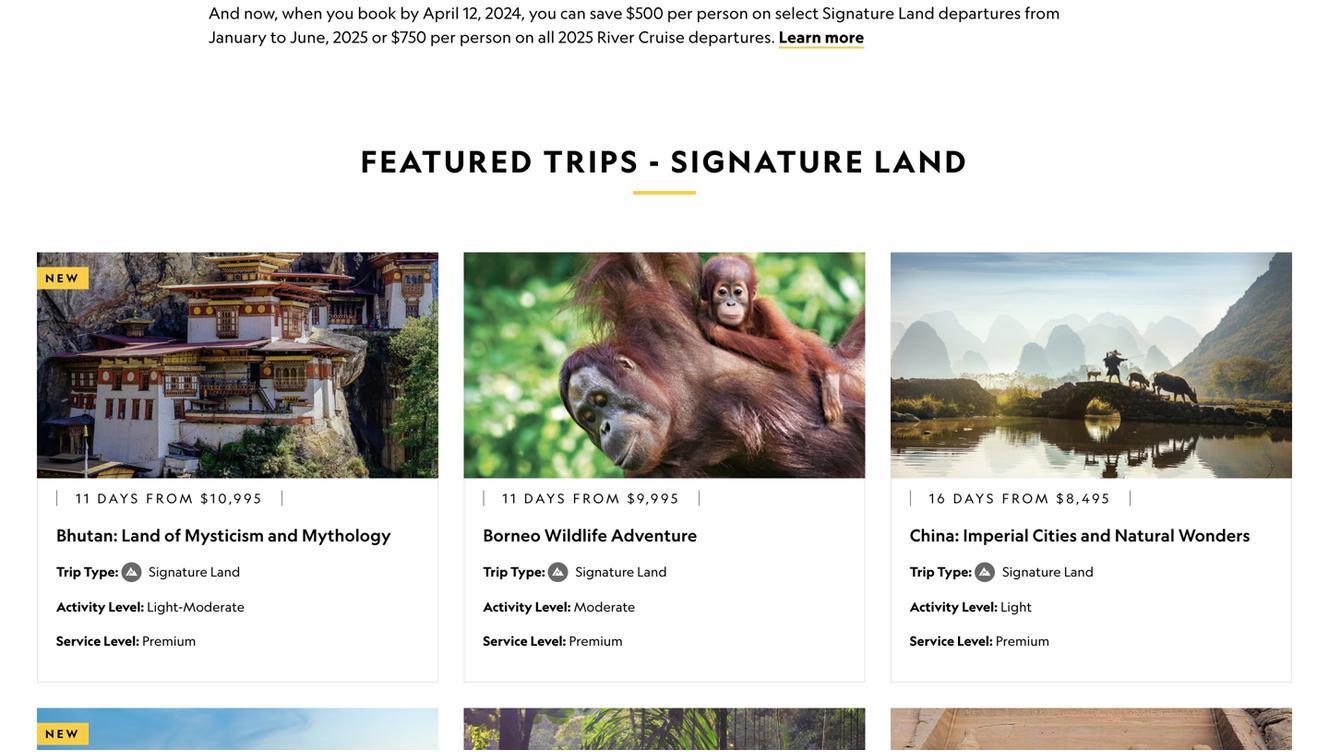 Task type: describe. For each thing, give the bounding box(es) containing it.
borneo
[[483, 525, 541, 546]]

1 horizontal spatial per
[[667, 3, 693, 23]]

$750
[[391, 27, 426, 47]]

borneo wildlife adventure link
[[483, 524, 846, 547]]

level: down activity level: light-moderate
[[104, 633, 139, 649]]

1 vertical spatial on
[[515, 27, 534, 47]]

level: left light
[[962, 599, 998, 615]]

departures.
[[688, 27, 775, 47]]

imperial
[[963, 525, 1029, 546]]

a large domed church stands above buildings with the modern skyline of cartagena across the port image
[[37, 708, 439, 750]]

borneo wildlife adventure
[[483, 525, 697, 546]]

trip type: for bhutan:
[[56, 564, 121, 580]]

the multi-level tiger's nest temple built on the side of a tall, rocky cliff amid a forest in bhutan image
[[37, 252, 439, 478]]

type: for bhutan:
[[84, 564, 118, 580]]

signature land for adventure
[[576, 564, 667, 580]]

1 2025 from the left
[[333, 27, 368, 47]]

trip type: for borneo
[[483, 564, 548, 580]]

china: imperial cities and natural wonders link
[[910, 524, 1273, 547]]

service level: premium for wildlife
[[483, 633, 623, 649]]

activity for bhutan: land of mysticism and mythology
[[56, 599, 106, 615]]

land inside and now, when you book by april 12, 2024, you can save $500 per person on select signature land departures from january to june, 2025 or $750 per person on all 2025 river cruise departures.
[[898, 3, 935, 23]]

learn more
[[779, 27, 864, 47]]

service for china: imperial cities and natural wonders
[[910, 633, 954, 649]]

by
[[400, 3, 419, 23]]

type: for china:
[[937, 564, 972, 580]]

11 days from $9,995
[[502, 490, 680, 506]]

and now, when you book by april 12, 2024, you can save $500 per person on select signature land departures from january to june, 2025 or $750 per person on all 2025 river cruise departures.
[[209, 3, 1060, 47]]

from inside and now, when you book by april 12, 2024, you can save $500 per person on select signature land departures from january to june, 2025 or $750 per person on all 2025 river cruise departures.
[[1025, 3, 1060, 23]]

16
[[929, 490, 947, 506]]

moderate inside activity level: light-moderate
[[183, 599, 245, 615]]

premium for wildlife
[[569, 633, 623, 649]]

april
[[423, 3, 459, 23]]

a man in a baseball cap stands on a rope bridge in the tree tops of costa rica image
[[464, 708, 865, 750]]

12,
[[463, 3, 482, 23]]

signature for bhutan: land of mysticism and mythology
[[149, 564, 207, 580]]

activity for china: imperial cities and natural wonders
[[910, 599, 959, 615]]

january
[[209, 27, 267, 47]]

16 days from $8,495
[[929, 490, 1111, 506]]

days for imperial
[[953, 490, 996, 506]]

trip for china: imperial cities and natural wonders
[[910, 564, 935, 580]]

level: down activity level: moderate
[[530, 633, 566, 649]]

service for bhutan: land of mysticism and mythology
[[56, 633, 101, 649]]

activity for borneo wildlife adventure
[[483, 599, 532, 615]]

natural
[[1115, 525, 1175, 546]]

trips
[[543, 143, 640, 180]]

light-
[[147, 599, 183, 615]]

2 you from the left
[[529, 3, 557, 23]]

departures
[[938, 3, 1021, 23]]

china:
[[910, 525, 959, 546]]

june,
[[290, 27, 330, 47]]

signature for borneo wildlife adventure
[[576, 564, 634, 580]]

select
[[775, 3, 819, 23]]

trip type: for china:
[[910, 564, 975, 580]]

trip for borneo wildlife adventure
[[483, 564, 508, 580]]

$8,495
[[1057, 490, 1111, 506]]

premium for land
[[142, 633, 196, 649]]

signature for china: imperial cities and natural wonders
[[1002, 564, 1061, 580]]

signature land for cities
[[1002, 564, 1094, 580]]

river
[[597, 27, 635, 47]]

2 and from the left
[[1081, 525, 1111, 546]]

activity level: moderate
[[483, 599, 635, 615]]

featured
[[360, 143, 534, 180]]

borneo wildlife adventure.jpg image
[[464, 252, 865, 478]]



Task type: vqa. For each thing, say whether or not it's contained in the screenshot.
the leftmost the 'on'
yes



Task type: locate. For each thing, give the bounding box(es) containing it.
11 up borneo
[[502, 490, 518, 506]]

2 signature land from the left
[[576, 564, 667, 580]]

learn
[[779, 27, 821, 47]]

0 vertical spatial new
[[45, 271, 80, 285]]

now,
[[244, 3, 278, 23]]

days right the 16
[[953, 490, 996, 506]]

2 horizontal spatial trip type:
[[910, 564, 975, 580]]

1 horizontal spatial signature land
[[576, 564, 667, 580]]

11
[[76, 490, 92, 506], [502, 490, 518, 506]]

1 horizontal spatial activity
[[483, 599, 532, 615]]

1 horizontal spatial 2025
[[558, 27, 593, 47]]

0 horizontal spatial and
[[268, 525, 298, 546]]

you
[[326, 3, 354, 23], [529, 3, 557, 23]]

save
[[590, 3, 623, 23]]

service level: premium for imperial
[[910, 633, 1050, 649]]

on
[[752, 3, 771, 23], [515, 27, 534, 47]]

2 horizontal spatial premium
[[996, 633, 1050, 649]]

2 horizontal spatial service
[[910, 633, 954, 649]]

2024,
[[485, 3, 525, 23]]

service level: premium
[[56, 633, 196, 649], [483, 633, 623, 649], [910, 633, 1050, 649]]

signature land down borneo wildlife adventure on the bottom
[[576, 564, 667, 580]]

0 horizontal spatial 2025
[[333, 27, 368, 47]]

days
[[97, 490, 140, 506], [524, 490, 567, 506], [953, 490, 996, 506]]

2 2025 from the left
[[558, 27, 593, 47]]

days up wildlife
[[524, 490, 567, 506]]

service level: premium for land
[[56, 633, 196, 649]]

0 horizontal spatial per
[[430, 27, 456, 47]]

0 horizontal spatial activity
[[56, 599, 106, 615]]

level: left the light-
[[108, 599, 144, 615]]

signature inside and now, when you book by april 12, 2024, you can save $500 per person on select signature land departures from january to june, 2025 or $750 per person on all 2025 river cruise departures.
[[823, 3, 895, 23]]

3 service from the left
[[910, 633, 954, 649]]

1 signature land from the left
[[149, 564, 240, 580]]

and down $8,495
[[1081, 525, 1111, 546]]

3 type: from the left
[[937, 564, 972, 580]]

activity down bhutan:
[[56, 599, 106, 615]]

1 horizontal spatial you
[[529, 3, 557, 23]]

0 horizontal spatial service
[[56, 633, 101, 649]]

1 trip type: from the left
[[56, 564, 121, 580]]

0 horizontal spatial premium
[[142, 633, 196, 649]]

or
[[372, 27, 388, 47]]

type: down bhutan:
[[84, 564, 118, 580]]

1 horizontal spatial moderate
[[574, 599, 635, 615]]

service down activity level: light-moderate
[[56, 633, 101, 649]]

trip down china:
[[910, 564, 935, 580]]

trip type:
[[56, 564, 121, 580], [483, 564, 548, 580], [910, 564, 975, 580]]

1 horizontal spatial days
[[524, 490, 567, 506]]

1 vertical spatial new
[[45, 727, 80, 741]]

service for borneo wildlife adventure
[[483, 633, 528, 649]]

2025 left or
[[333, 27, 368, 47]]

2 type: from the left
[[511, 564, 545, 580]]

trip down bhutan:
[[56, 564, 81, 580]]

0 horizontal spatial person
[[460, 27, 512, 47]]

signature land down cities
[[1002, 564, 1094, 580]]

new for a large domed church stands above buildings with the modern skyline of cartagena across the port image
[[45, 727, 80, 741]]

1 horizontal spatial and
[[1081, 525, 1111, 546]]

0 horizontal spatial on
[[515, 27, 534, 47]]

2 horizontal spatial days
[[953, 490, 996, 506]]

learn more link
[[779, 27, 864, 48]]

signature land for of
[[149, 564, 240, 580]]

2 horizontal spatial activity
[[910, 599, 959, 615]]

service down activity level: moderate
[[483, 633, 528, 649]]

of
[[164, 525, 181, 546]]

cities
[[1033, 525, 1077, 546]]

0 vertical spatial on
[[752, 3, 771, 23]]

and
[[209, 3, 240, 23]]

days for wildlife
[[524, 490, 567, 506]]

1 horizontal spatial type:
[[511, 564, 545, 580]]

2 moderate from the left
[[574, 599, 635, 615]]

bhutan: land of mysticism and mythology
[[56, 525, 391, 546]]

service level: premium down activity level: moderate
[[483, 633, 623, 649]]

light
[[1001, 599, 1032, 615]]

1 new trip available element from the top
[[37, 267, 89, 289]]

activity
[[56, 599, 106, 615], [483, 599, 532, 615], [910, 599, 959, 615]]

3 days from the left
[[953, 490, 996, 506]]

$9,995
[[627, 490, 680, 506]]

mythology
[[302, 525, 391, 546]]

3 signature land from the left
[[1002, 564, 1094, 580]]

trip down borneo
[[483, 564, 508, 580]]

from for china: imperial cities and natural wonders
[[1002, 490, 1051, 506]]

featured trips - signature land
[[360, 143, 969, 180]]

activity level: light-moderate
[[56, 599, 245, 615]]

from up cities
[[1002, 490, 1051, 506]]

11 up bhutan:
[[76, 490, 92, 506]]

new trip available element
[[37, 267, 89, 289], [37, 723, 89, 745]]

days up bhutan:
[[97, 490, 140, 506]]

from for borneo wildlife adventure
[[573, 490, 622, 506]]

1 activity from the left
[[56, 599, 106, 615]]

2 new trip available element from the top
[[37, 723, 89, 745]]

moderate down 'bhutan: land of mysticism and mythology'
[[183, 599, 245, 615]]

3 service level: premium from the left
[[910, 633, 1050, 649]]

0 vertical spatial per
[[667, 3, 693, 23]]

signature
[[823, 3, 895, 23], [671, 143, 865, 180], [149, 564, 207, 580], [576, 564, 634, 580], [1002, 564, 1061, 580]]

adventure
[[611, 525, 697, 546]]

activity level: light
[[910, 599, 1032, 615]]

premium
[[142, 633, 196, 649], [569, 633, 623, 649], [996, 633, 1050, 649]]

to
[[270, 27, 286, 47]]

2 trip type: from the left
[[483, 564, 548, 580]]

1 horizontal spatial trip type:
[[483, 564, 548, 580]]

from for bhutan: land of mysticism and mythology
[[146, 490, 195, 506]]

1 vertical spatial person
[[460, 27, 512, 47]]

0 horizontal spatial days
[[97, 490, 140, 506]]

1 horizontal spatial on
[[752, 3, 771, 23]]

1 premium from the left
[[142, 633, 196, 649]]

1 days from the left
[[97, 490, 140, 506]]

1 moderate from the left
[[183, 599, 245, 615]]

moderate
[[183, 599, 245, 615], [574, 599, 635, 615]]

0 horizontal spatial 11
[[76, 490, 92, 506]]

1 and from the left
[[268, 525, 298, 546]]

1 horizontal spatial trip
[[483, 564, 508, 580]]

1 horizontal spatial service level: premium
[[483, 633, 623, 649]]

signature land down "of"
[[149, 564, 240, 580]]

0 horizontal spatial trip type:
[[56, 564, 121, 580]]

1 vertical spatial new trip available element
[[37, 723, 89, 745]]

more
[[825, 27, 864, 47]]

and
[[268, 525, 298, 546], [1081, 525, 1111, 546]]

3 premium from the left
[[996, 633, 1050, 649]]

2 premium from the left
[[569, 633, 623, 649]]

trip type: down china:
[[910, 564, 975, 580]]

trip type: down borneo
[[483, 564, 548, 580]]

11 for bhutan: land of mysticism and mythology
[[76, 490, 92, 506]]

0 vertical spatial new trip available element
[[37, 267, 89, 289]]

type: up activity level: light in the right bottom of the page
[[937, 564, 972, 580]]

1 service level: premium from the left
[[56, 633, 196, 649]]

wildlife
[[544, 525, 607, 546]]

premium down the light-
[[142, 633, 196, 649]]

new for the multi-level tiger's nest temple built on the side of a tall, rocky cliff amid a forest in bhutan image
[[45, 271, 80, 285]]

mysticism
[[185, 525, 264, 546]]

per up "cruise"
[[667, 3, 693, 23]]

bhutan: land of mysticism and mythology link
[[56, 524, 419, 547]]

new trip available element for the multi-level tiger's nest temple built on the side of a tall, rocky cliff amid a forest in bhutan image
[[37, 267, 89, 289]]

0 horizontal spatial type:
[[84, 564, 118, 580]]

2025 down the can
[[558, 27, 593, 47]]

2 horizontal spatial trip
[[910, 564, 935, 580]]

1 horizontal spatial 11
[[502, 490, 518, 506]]

all
[[538, 27, 555, 47]]

on left 'select'
[[752, 3, 771, 23]]

from right departures
[[1025, 3, 1060, 23]]

days for land
[[97, 490, 140, 506]]

signature land
[[149, 564, 240, 580], [576, 564, 667, 580], [1002, 564, 1094, 580]]

1 trip from the left
[[56, 564, 81, 580]]

3 trip type: from the left
[[910, 564, 975, 580]]

$10,995
[[201, 490, 263, 506]]

1 11 from the left
[[76, 490, 92, 506]]

premium down light
[[996, 633, 1050, 649]]

11 for borneo wildlife adventure
[[502, 490, 518, 506]]

you left book
[[326, 3, 354, 23]]

$500
[[626, 3, 663, 23]]

0 horizontal spatial service level: premium
[[56, 633, 196, 649]]

service
[[56, 633, 101, 649], [483, 633, 528, 649], [910, 633, 954, 649]]

from
[[1025, 3, 1060, 23], [146, 490, 195, 506], [573, 490, 622, 506], [1002, 490, 1051, 506]]

2 horizontal spatial service level: premium
[[910, 633, 1050, 649]]

person down 12,
[[460, 27, 512, 47]]

1 service from the left
[[56, 633, 101, 649]]

new
[[45, 271, 80, 285], [45, 727, 80, 741]]

1 horizontal spatial service
[[483, 633, 528, 649]]

2 horizontal spatial type:
[[937, 564, 972, 580]]

trip
[[56, 564, 81, 580], [483, 564, 508, 580], [910, 564, 935, 580]]

moderate down borneo wildlife adventure on the bottom
[[574, 599, 635, 615]]

1 vertical spatial per
[[430, 27, 456, 47]]

11 days from $10,995
[[76, 490, 263, 506]]

type:
[[84, 564, 118, 580], [511, 564, 545, 580], [937, 564, 972, 580]]

you up all
[[529, 3, 557, 23]]

3 activity from the left
[[910, 599, 959, 615]]

per
[[667, 3, 693, 23], [430, 27, 456, 47]]

service level: premium down activity level: light in the right bottom of the page
[[910, 633, 1050, 649]]

on left all
[[515, 27, 534, 47]]

premium for imperial
[[996, 633, 1050, 649]]

level: down activity level: light in the right bottom of the page
[[957, 633, 993, 649]]

service down activity level: light in the right bottom of the page
[[910, 633, 954, 649]]

moderate inside activity level: moderate
[[574, 599, 635, 615]]

per down april
[[430, 27, 456, 47]]

1 type: from the left
[[84, 564, 118, 580]]

bhutan:
[[56, 525, 118, 546]]

wonders
[[1178, 525, 1250, 546]]

when
[[282, 3, 323, 23]]

0 horizontal spatial signature land
[[149, 564, 240, 580]]

china: imperial cities and natural wonders
[[910, 525, 1250, 546]]

3 trip from the left
[[910, 564, 935, 580]]

0 horizontal spatial moderate
[[183, 599, 245, 615]]

level: down wildlife
[[535, 599, 571, 615]]

2025
[[333, 27, 368, 47], [558, 27, 593, 47]]

2 activity from the left
[[483, 599, 532, 615]]

and right mysticism
[[268, 525, 298, 546]]

2 service from the left
[[483, 633, 528, 649]]

activity down china:
[[910, 599, 959, 615]]

1 horizontal spatial premium
[[569, 633, 623, 649]]

premium down activity level: moderate
[[569, 633, 623, 649]]

2 trip from the left
[[483, 564, 508, 580]]

from up "of"
[[146, 490, 195, 506]]

2 11 from the left
[[502, 490, 518, 506]]

1 horizontal spatial person
[[697, 3, 749, 23]]

2 horizontal spatial signature land
[[1002, 564, 1094, 580]]

book
[[358, 3, 397, 23]]

service level: premium down activity level: light-moderate
[[56, 633, 196, 649]]

person
[[697, 3, 749, 23], [460, 27, 512, 47]]

china terracotta warriors tour.jpg image
[[890, 252, 1292, 478]]

from up borneo wildlife adventure on the bottom
[[573, 490, 622, 506]]

cruise
[[638, 27, 685, 47]]

activity down borneo
[[483, 599, 532, 615]]

0 horizontal spatial trip
[[56, 564, 81, 580]]

2 service level: premium from the left
[[483, 633, 623, 649]]

new trip available element for a large domed church stands above buildings with the modern skyline of cartagena across the port image
[[37, 723, 89, 745]]

hero egypt land 2.jpg image
[[890, 708, 1292, 750]]

trip type: down bhutan:
[[56, 564, 121, 580]]

person up departures.
[[697, 3, 749, 23]]

0 vertical spatial person
[[697, 3, 749, 23]]

0 horizontal spatial you
[[326, 3, 354, 23]]

type: down borneo
[[511, 564, 545, 580]]

2 days from the left
[[524, 490, 567, 506]]

-
[[649, 143, 662, 180]]

2 new from the top
[[45, 727, 80, 741]]

1 you from the left
[[326, 3, 354, 23]]

trip for bhutan: land of mysticism and mythology
[[56, 564, 81, 580]]

level:
[[108, 599, 144, 615], [535, 599, 571, 615], [962, 599, 998, 615], [104, 633, 139, 649], [530, 633, 566, 649], [957, 633, 993, 649]]

1 new from the top
[[45, 271, 80, 285]]

type: for borneo
[[511, 564, 545, 580]]

land
[[898, 3, 935, 23], [874, 143, 969, 180], [121, 525, 161, 546], [210, 564, 240, 580], [637, 564, 667, 580], [1064, 564, 1094, 580]]

can
[[560, 3, 586, 23]]



